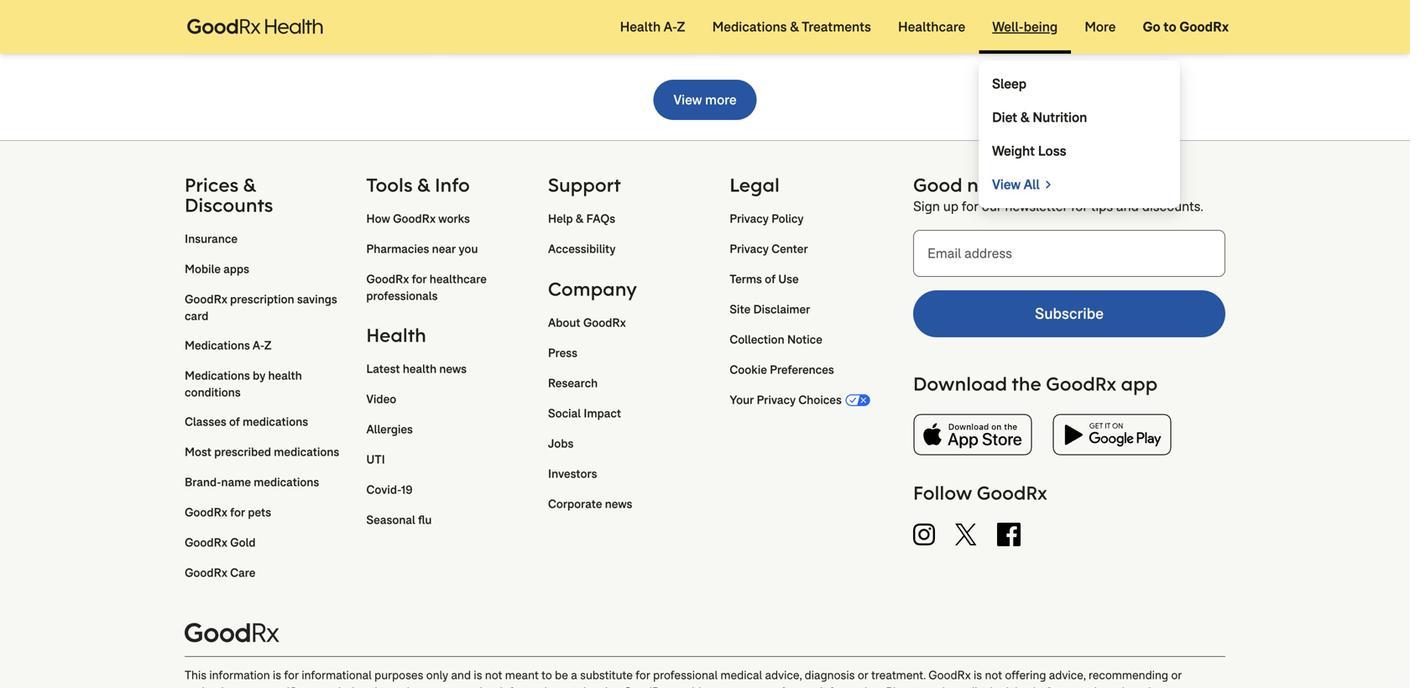 Task type: locate. For each thing, give the bounding box(es) containing it.
view
[[673, 91, 702, 109], [992, 176, 1021, 193]]

pharmd, right ulrich,
[[594, 10, 639, 25]]

for right up at right
[[962, 198, 979, 215]]

sleep link
[[992, 74, 1167, 94]]

information down meant
[[500, 684, 560, 688]]

1 horizontal spatial of
[[765, 272, 776, 287]]

the inside this information is for informational purposes only and is not meant to be a substitute for professional medical advice, diagnosis or treatment. goodrx is not offering advice, recommending or endorsing any specific prescription drug, pharmacy or other information on the site. goodrx provides no warranty for any information. please seek medical advice before starting, changing o
[[579, 684, 597, 688]]

health inside navigation
[[366, 323, 426, 347]]

for right substitute
[[636, 668, 650, 683]]

0 vertical spatial medications
[[712, 18, 787, 36]]

well-being button
[[979, 0, 1071, 54]]

& inside diet & nutrition 'link'
[[1021, 109, 1030, 126]]

prescription inside goodrx prescription savings card
[[230, 292, 294, 307]]

view inside button
[[673, 91, 702, 109]]

privacy for privacy policy
[[730, 211, 769, 227]]

0 horizontal spatial any
[[240, 684, 259, 688]]

starting,
[[1070, 684, 1113, 688]]

terms
[[730, 272, 762, 287]]

loss
[[1038, 142, 1066, 160]]

cookie preferences link
[[730, 362, 834, 379]]

& for prices
[[243, 172, 256, 197]]

diet
[[992, 109, 1017, 126]]

19
[[401, 482, 413, 498]]

pharmd,
[[339, 0, 385, 8], [594, 10, 639, 25]]

to inside go to goodrx link
[[1163, 18, 1177, 36]]

0 horizontal spatial pharmd,
[[339, 0, 385, 8]]

0 vertical spatial a-
[[663, 18, 677, 36]]

z up by
[[264, 338, 272, 353]]

& inside prices & discounts
[[243, 172, 256, 197]]

1 horizontal spatial and
[[1116, 198, 1139, 215]]

health right latest
[[403, 361, 437, 377]]

by left 'sarah'
[[770, 10, 784, 25]]

0 horizontal spatial to
[[541, 668, 552, 683]]

savings
[[297, 292, 337, 307]]

& inside help & faqs link
[[576, 211, 584, 227]]

1 horizontal spatial advice,
[[1049, 668, 1086, 683]]

written by sarah gupta, md link
[[712, 0, 964, 43]]

substitute
[[580, 668, 633, 683]]

mobile apps
[[185, 261, 249, 277]]

1 vertical spatial medical
[[951, 684, 993, 688]]

0 horizontal spatial health
[[268, 368, 302, 384]]

medications inside medications by health conditions
[[185, 368, 250, 384]]

written left austin
[[463, 10, 502, 25]]

1 vertical spatial privacy
[[730, 241, 769, 257]]

& left treatments
[[790, 18, 799, 36]]

other
[[469, 684, 497, 688]]

1 horizontal spatial written
[[463, 10, 502, 25]]

medications up more
[[712, 18, 787, 36]]

1 vertical spatial medications
[[185, 338, 250, 353]]

tools & info navigation
[[366, 172, 529, 305]]

a- for medications
[[252, 338, 264, 353]]

written for written by sarah gupta, md
[[729, 10, 767, 25]]

privacy policy
[[730, 211, 804, 227]]

goodrx inside goodrx for healthcare professionals
[[366, 272, 409, 287]]

1 vertical spatial a-
[[252, 338, 264, 353]]

by inside written by rachel feaster, pharmd, bcop, bcps
[[239, 0, 253, 8]]

only
[[426, 668, 448, 683]]

health for health
[[366, 323, 426, 347]]

or left other
[[455, 684, 466, 688]]

1 vertical spatial pharmd,
[[594, 10, 639, 25]]

to left be
[[541, 668, 552, 683]]

1 horizontal spatial is
[[474, 668, 482, 683]]

a- inside popup button
[[663, 18, 677, 36]]

0 vertical spatial pharmd,
[[339, 0, 385, 8]]

& inside medications & treatments dropdown button
[[790, 18, 799, 36]]

news for corporate
[[605, 496, 632, 512]]

written inside written by rachel feaster, pharmd, bcop, bcps
[[198, 0, 237, 8]]

medications & treatments
[[712, 18, 871, 36]]

advice
[[996, 684, 1030, 688]]

of for terms
[[765, 272, 776, 287]]

info
[[435, 172, 470, 197]]

2 horizontal spatial written
[[729, 10, 767, 25]]

1 is from the left
[[273, 668, 281, 683]]

2 not from the left
[[985, 668, 1002, 683]]

site.
[[599, 684, 620, 688]]

0 horizontal spatial information
[[209, 668, 270, 683]]

goodrx right follow
[[977, 481, 1047, 505]]

view inside well-being menu
[[992, 176, 1021, 193]]

medications for most prescribed medications
[[274, 444, 339, 460]]

any left 'specific'
[[240, 684, 259, 688]]

and down inbox
[[1116, 198, 1139, 215]]

more button
[[1071, 0, 1129, 54]]

by up "bcps"
[[239, 0, 253, 8]]

news inside the company navigation
[[605, 496, 632, 512]]

not up advice
[[985, 668, 1002, 683]]

information.
[[820, 684, 883, 688]]

latest health news
[[366, 361, 467, 377]]

or right recommending at the bottom
[[1171, 668, 1182, 683]]

pharmd, for ulrich,
[[594, 10, 639, 25]]

0 horizontal spatial by
[[239, 0, 253, 8]]

medications up most prescribed medications
[[243, 414, 308, 430]]

0 vertical spatial to
[[1163, 18, 1177, 36]]

is up 'specific'
[[273, 668, 281, 683]]

view left all
[[992, 176, 1021, 193]]

a- for health
[[663, 18, 677, 36]]

0 horizontal spatial medical
[[720, 668, 762, 683]]

of
[[765, 272, 776, 287], [229, 414, 240, 430]]

medications a-z link
[[185, 337, 272, 354]]

medications for classes of medications
[[243, 414, 308, 430]]

of right classes on the left
[[229, 414, 240, 430]]

email address
[[927, 245, 1012, 262]]

z up the view more
[[677, 18, 685, 36]]

goodrx for healthcare professionals link
[[366, 271, 529, 305]]

2 vertical spatial privacy
[[757, 392, 796, 408]]

more
[[705, 91, 737, 109]]

privacy down legal
[[730, 211, 769, 227]]

written left 'sarah'
[[729, 10, 767, 25]]

1 vertical spatial and
[[451, 668, 471, 683]]

1 horizontal spatial view
[[992, 176, 1021, 193]]

1 horizontal spatial health
[[620, 18, 661, 36]]

written inside 'link'
[[729, 10, 767, 25]]

z for health a-z
[[677, 18, 685, 36]]

2 horizontal spatial news
[[967, 172, 1015, 197]]

0 horizontal spatial not
[[485, 668, 502, 683]]

subscribe
[[1035, 304, 1104, 324]]

written up bcop, at the top of page
[[198, 0, 237, 8]]

0 vertical spatial of
[[765, 272, 776, 287]]

0 vertical spatial view
[[673, 91, 702, 109]]

1 horizontal spatial any
[[798, 684, 817, 688]]

pharmacies
[[366, 241, 429, 257]]

0 vertical spatial news
[[967, 172, 1015, 197]]

1 horizontal spatial by
[[505, 10, 518, 25]]

treatments
[[802, 18, 871, 36]]

1 horizontal spatial a-
[[663, 18, 677, 36]]

Email address text field
[[913, 230, 1225, 277]]

of inside legal navigation
[[765, 272, 776, 287]]

or up information.
[[858, 668, 869, 683]]

tools & info
[[366, 172, 470, 197]]

pharmd, inside written by rachel feaster, pharmd, bcop, bcps
[[339, 0, 385, 8]]

2 horizontal spatial by
[[770, 10, 784, 25]]

goodrx up the card
[[185, 292, 227, 307]]

goodrx down company
[[583, 315, 626, 331]]

0 horizontal spatial and
[[451, 668, 471, 683]]

health right by
[[268, 368, 302, 384]]

1 horizontal spatial health
[[403, 361, 437, 377]]

a- up the view more
[[663, 18, 677, 36]]

0 horizontal spatial prescription
[[230, 292, 294, 307]]

faqs
[[586, 211, 615, 227]]

most prescribed medications link
[[185, 444, 339, 461]]

2 advice, from the left
[[1049, 668, 1086, 683]]

goodrx for healthcare professionals
[[366, 272, 489, 304]]

1 horizontal spatial information
[[500, 684, 560, 688]]

information up endorsing
[[209, 668, 270, 683]]

0 horizontal spatial is
[[273, 668, 281, 683]]

advice, up warranty
[[765, 668, 802, 683]]

of inside prices & discounts navigation
[[229, 414, 240, 430]]

0 horizontal spatial advice,
[[765, 668, 802, 683]]

sarah
[[787, 10, 817, 25]]

follow
[[913, 481, 972, 505]]

insurance link
[[185, 231, 238, 248]]

most prescribed medications
[[185, 444, 339, 460]]

0 vertical spatial medications
[[243, 414, 308, 430]]

of left use
[[765, 272, 776, 287]]

your
[[1048, 172, 1089, 197]]

news up our
[[967, 172, 1015, 197]]

any down diagnosis
[[798, 684, 817, 688]]

medical up warranty
[[720, 668, 762, 683]]

prescription down "informational"
[[305, 684, 368, 688]]

by left austin
[[505, 10, 518, 25]]

support navigation
[[548, 172, 711, 259]]

a-
[[663, 18, 677, 36], [252, 338, 264, 353]]

goodrx right go
[[1180, 18, 1229, 36]]

& for tools
[[417, 172, 430, 197]]

by
[[239, 0, 253, 8], [505, 10, 518, 25], [770, 10, 784, 25]]

by for austin
[[505, 10, 518, 25]]

news right latest
[[439, 361, 467, 377]]

for up professionals on the top
[[412, 272, 427, 287]]

written for written by austin ulrich, pharmd, bcacp
[[463, 10, 502, 25]]

1 vertical spatial of
[[229, 414, 240, 430]]

1 horizontal spatial pharmd,
[[594, 10, 639, 25]]

1 vertical spatial prescription
[[305, 684, 368, 688]]

z inside prices & discounts navigation
[[264, 338, 272, 353]]

1 horizontal spatial medical
[[951, 684, 993, 688]]

is left offering
[[974, 668, 982, 683]]

0 horizontal spatial written
[[198, 0, 237, 8]]

the right on
[[579, 684, 597, 688]]

0 horizontal spatial z
[[264, 338, 272, 353]]

1 vertical spatial the
[[579, 684, 597, 688]]

health inside popup button
[[620, 18, 661, 36]]

your privacy choices
[[730, 392, 842, 408]]

endorsing
[[185, 684, 237, 688]]

uti
[[366, 452, 385, 468]]

not
[[485, 668, 502, 683], [985, 668, 1002, 683]]

to right go
[[1163, 18, 1177, 36]]

privacy up 'terms'
[[730, 241, 769, 257]]

1 vertical spatial to
[[541, 668, 552, 683]]

0 horizontal spatial health
[[366, 323, 426, 347]]

goodrx for pets
[[185, 505, 271, 520]]

0 vertical spatial prescription
[[230, 292, 294, 307]]

press link
[[548, 345, 578, 362]]

2 vertical spatial news
[[605, 496, 632, 512]]

for inside goodrx for healthcare professionals
[[412, 272, 427, 287]]

goodrx for pets link
[[185, 504, 271, 521]]

by inside 'link'
[[770, 10, 784, 25]]

health inside medications by health conditions
[[268, 368, 302, 384]]

and inside this information is for informational purposes only and is not meant to be a substitute for professional medical advice, diagnosis or treatment. goodrx is not offering advice, recommending or endorsing any specific prescription drug, pharmacy or other information on the site. goodrx provides no warranty for any information. please seek medical advice before starting, changing o
[[451, 668, 471, 683]]

to inside this information is for informational purposes only and is not meant to be a substitute for professional medical advice, diagnosis or treatment. goodrx is not offering advice, recommending or endorsing any specific prescription drug, pharmacy or other information on the site. goodrx provides no warranty for any information. please seek medical advice before starting, changing o
[[541, 668, 552, 683]]

medications down most prescribed medications link
[[254, 475, 319, 490]]

1:20
[[1014, 7, 1038, 25]]

a- inside prices & discounts navigation
[[252, 338, 264, 353]]

1 any from the left
[[240, 684, 259, 688]]

how goodrx works link
[[366, 211, 470, 227]]

2 vertical spatial medications
[[254, 475, 319, 490]]

1 horizontal spatial news
[[605, 496, 632, 512]]

0 vertical spatial health
[[620, 18, 661, 36]]

for left pets
[[230, 505, 245, 520]]

is up other
[[474, 668, 482, 683]]

0 vertical spatial the
[[1012, 371, 1041, 396]]

goodrx down goodrx gold link
[[185, 565, 227, 581]]

written by austin ulrich, pharmd, bcacp link
[[447, 0, 698, 43]]

2 vertical spatial medications
[[185, 368, 250, 384]]

1 vertical spatial health
[[366, 323, 426, 347]]

view left more
[[673, 91, 702, 109]]

1 horizontal spatial to
[[1163, 18, 1177, 36]]

changing
[[1116, 684, 1165, 688]]

prescription down apps
[[230, 292, 294, 307]]

gold
[[230, 535, 256, 551]]

covid-19
[[366, 482, 413, 498]]

goodrx care link
[[185, 565, 256, 582]]

privacy down cookie preferences link
[[757, 392, 796, 408]]

health up latest
[[366, 323, 426, 347]]

& inside "tools & info" navigation
[[417, 172, 430, 197]]

0 horizontal spatial the
[[579, 684, 597, 688]]

pharmd, right feaster,
[[339, 0, 385, 8]]

medications
[[243, 414, 308, 430], [274, 444, 339, 460], [254, 475, 319, 490]]

medical right seek
[[951, 684, 993, 688]]

health
[[403, 361, 437, 377], [268, 368, 302, 384]]

goodrx inside goodrx prescription savings card
[[185, 292, 227, 307]]

advice, up before
[[1049, 668, 1086, 683]]

health right ulrich,
[[620, 18, 661, 36]]

news
[[967, 172, 1015, 197], [439, 361, 467, 377], [605, 496, 632, 512]]

medications up conditions on the bottom left
[[185, 368, 250, 384]]

accessibility link
[[548, 241, 616, 258]]

medications a-z
[[185, 338, 272, 353]]

the right download
[[1012, 371, 1041, 396]]

dialog
[[0, 0, 1410, 688]]

0 vertical spatial and
[[1116, 198, 1139, 215]]

written
[[198, 0, 237, 8], [463, 10, 502, 25], [729, 10, 767, 25]]

z inside popup button
[[677, 18, 685, 36]]

medications for medications by health conditions
[[185, 368, 250, 384]]

pets
[[248, 505, 271, 520]]

sleep
[[992, 75, 1027, 93]]

health for health a-z
[[620, 18, 661, 36]]

& for diet
[[1021, 109, 1030, 126]]

for up 'specific'
[[284, 668, 299, 683]]

medications up brand-name medications
[[274, 444, 339, 460]]

0 vertical spatial information
[[209, 668, 270, 683]]

medications for medications a-z
[[185, 338, 250, 353]]

& right diet on the right top of the page
[[1021, 109, 1030, 126]]

1 vertical spatial information
[[500, 684, 560, 688]]

1 vertical spatial medications
[[274, 444, 339, 460]]

0 horizontal spatial news
[[439, 361, 467, 377]]

2 horizontal spatial or
[[1171, 668, 1182, 683]]

site disclaimer link
[[730, 301, 810, 318]]

help & faqs link
[[548, 211, 615, 227]]

0 vertical spatial z
[[677, 18, 685, 36]]

medications inside dropdown button
[[712, 18, 787, 36]]

goodrx up professionals on the top
[[366, 272, 409, 287]]

weight loss
[[992, 142, 1066, 160]]

no
[[716, 684, 730, 688]]

medications down the card
[[185, 338, 250, 353]]

& right help
[[576, 211, 584, 227]]

jobs
[[548, 436, 574, 452]]

goodrx up seek
[[928, 668, 971, 683]]

goodrx health image
[[178, 9, 332, 44]]

0 horizontal spatial view
[[673, 91, 702, 109]]

by for sarah
[[770, 10, 784, 25]]

view more
[[673, 91, 737, 109]]

1 vertical spatial view
[[992, 176, 1021, 193]]

news inside 'good news for your inbox sign up for our newsletter for tips and discounts.'
[[967, 172, 1015, 197]]

well-being menu
[[979, 60, 1180, 208]]

1 vertical spatial news
[[439, 361, 467, 377]]

privacy policy link
[[730, 211, 804, 227]]

1 horizontal spatial z
[[677, 18, 685, 36]]

0 horizontal spatial a-
[[252, 338, 264, 353]]

news right corporate
[[605, 496, 632, 512]]

video
[[366, 392, 396, 407]]

not up other
[[485, 668, 502, 683]]

goodrx prescription savings card
[[185, 292, 340, 324]]

0 horizontal spatial of
[[229, 414, 240, 430]]

& right prices
[[243, 172, 256, 197]]

0 vertical spatial privacy
[[730, 211, 769, 227]]

covid-
[[366, 482, 401, 498]]

goodrx up the pharmacies near you
[[393, 211, 436, 227]]

1 horizontal spatial not
[[985, 668, 1002, 683]]

1 vertical spatial z
[[264, 338, 272, 353]]

& left info
[[417, 172, 430, 197]]

goodrx left app
[[1046, 371, 1116, 396]]

2 horizontal spatial is
[[974, 668, 982, 683]]

1 horizontal spatial prescription
[[305, 684, 368, 688]]

a- up by
[[252, 338, 264, 353]]

and right only
[[451, 668, 471, 683]]



Task type: vqa. For each thing, say whether or not it's contained in the screenshot.
Classes at the bottom left
yes



Task type: describe. For each thing, give the bounding box(es) containing it.
and inside 'good news for your inbox sign up for our newsletter for tips and discounts.'
[[1116, 198, 1139, 215]]

by
[[253, 368, 265, 384]]

warranty
[[732, 684, 778, 688]]

pharmacies near you link
[[366, 241, 478, 258]]

0 vertical spatial medical
[[720, 668, 762, 683]]

collection notice
[[730, 332, 822, 347]]

diagnosis
[[805, 668, 855, 683]]

news for good
[[967, 172, 1015, 197]]

1 advice, from the left
[[765, 668, 802, 683]]

& for help
[[576, 211, 584, 227]]

goodrx right site.
[[623, 684, 666, 688]]

view for view more
[[673, 91, 702, 109]]

go
[[1143, 18, 1161, 36]]

about goodrx
[[548, 315, 626, 331]]

choices
[[798, 392, 842, 408]]

& for medications
[[790, 18, 799, 36]]

social impact link
[[548, 405, 621, 422]]

by for rachel
[[239, 0, 253, 8]]

goodrx prescription savings card link
[[185, 291, 347, 325]]

collection notice link
[[730, 332, 822, 348]]

legal navigation
[[730, 172, 892, 410]]

meant
[[505, 668, 539, 683]]

medications by health conditions
[[185, 368, 305, 400]]

chevron_right
[[1040, 176, 1056, 193]]

professional
[[653, 668, 718, 683]]

view for view all chevron_right
[[992, 176, 1021, 193]]

our
[[982, 198, 1002, 215]]

privacy for privacy center
[[730, 241, 769, 257]]

use
[[778, 272, 799, 287]]

go to goodrx
[[1143, 18, 1229, 36]]

your
[[730, 392, 754, 408]]

specific
[[262, 684, 302, 688]]

well-
[[992, 18, 1024, 36]]

research
[[548, 376, 598, 391]]

drug,
[[371, 684, 397, 688]]

cookie preferences
[[730, 362, 834, 378]]

goodrx logo image
[[185, 623, 280, 643]]

investors
[[548, 466, 597, 482]]

austin
[[521, 10, 554, 25]]

access_time 1:20
[[994, 7, 1038, 25]]

2 any from the left
[[798, 684, 817, 688]]

your privacy choices link
[[730, 392, 870, 409]]

discounts
[[185, 193, 273, 217]]

pharmacies near you
[[366, 241, 478, 257]]

address
[[964, 245, 1012, 262]]

health inside navigation
[[403, 361, 437, 377]]

seasonal flu link
[[366, 512, 432, 529]]

goodrx up goodrx care
[[185, 535, 227, 551]]

how goodrx works
[[366, 211, 470, 227]]

goodrx down brand-
[[185, 505, 227, 520]]

news inside health navigation
[[439, 361, 467, 377]]

feaster,
[[295, 0, 337, 8]]

purposes
[[374, 668, 423, 683]]

1 not from the left
[[485, 668, 502, 683]]

written by sarah gupta, md
[[729, 10, 876, 25]]

medications by health conditions link
[[185, 368, 347, 401]]

discounts.
[[1142, 198, 1204, 215]]

be
[[555, 668, 568, 683]]

video link
[[366, 391, 396, 408]]

provides
[[668, 684, 713, 688]]

policy
[[771, 211, 804, 227]]

site disclaimer
[[730, 302, 810, 317]]

written by austin ulrich, pharmd, bcacp
[[463, 10, 681, 25]]

for up "newsletter"
[[1019, 172, 1044, 197]]

medications for brand-name medications
[[254, 475, 319, 490]]

healthcare button
[[885, 0, 979, 54]]

z for medications a-z
[[264, 338, 272, 353]]

of for classes
[[229, 414, 240, 430]]

up
[[943, 198, 959, 215]]

prices & discounts
[[185, 172, 273, 217]]

written for written by rachel feaster, pharmd, bcop, bcps
[[198, 0, 237, 8]]

health navigation
[[366, 323, 529, 530]]

prices & discounts navigation
[[185, 172, 347, 583]]

press
[[548, 345, 578, 361]]

well-being
[[992, 18, 1058, 36]]

classes of medications link
[[185, 414, 308, 431]]

support
[[548, 172, 621, 197]]

healthcare
[[898, 18, 965, 36]]

2 is from the left
[[474, 668, 482, 683]]

this
[[185, 668, 207, 683]]

for inside prices & discounts navigation
[[230, 505, 245, 520]]

prescription inside this information is for informational purposes only and is not meant to be a substitute for professional medical advice, diagnosis or treatment. goodrx is not offering advice, recommending or endorsing any specific prescription drug, pharmacy or other information on the site. goodrx provides no warranty for any information. please seek medical advice before starting, changing o
[[305, 684, 368, 688]]

conditions
[[185, 385, 241, 400]]

company navigation
[[548, 277, 711, 514]]

for left tips
[[1071, 198, 1088, 215]]

written by rachel feaster, pharmd, bcop, bcps
[[198, 0, 385, 25]]

pharmd, for feaster,
[[339, 0, 385, 8]]

social
[[548, 406, 581, 421]]

1 horizontal spatial the
[[1012, 371, 1041, 396]]

research link
[[548, 375, 598, 392]]

allergies link
[[366, 421, 413, 438]]

access_time
[[994, 8, 1011, 24]]

0 horizontal spatial or
[[455, 684, 466, 688]]

brand-
[[185, 475, 221, 490]]

goodrx inside the company navigation
[[583, 315, 626, 331]]

corporate
[[548, 496, 602, 512]]

good news for your inbox sign up for our newsletter for tips and discounts.
[[913, 172, 1204, 215]]

how
[[366, 211, 390, 227]]

bcop,
[[198, 10, 232, 25]]

notice
[[787, 332, 822, 347]]

privacy center link
[[730, 241, 808, 258]]

more
[[1085, 18, 1116, 36]]

goodrx care
[[185, 565, 256, 581]]

for right warranty
[[781, 684, 796, 688]]

apps
[[223, 261, 249, 277]]

weight
[[992, 142, 1035, 160]]

covid-19 link
[[366, 482, 413, 499]]

mobile
[[185, 261, 221, 277]]

company
[[548, 277, 637, 301]]

tools
[[366, 172, 413, 197]]

md
[[858, 10, 876, 25]]

goodrx gold link
[[185, 535, 256, 551]]

medications for medications & treatments
[[712, 18, 787, 36]]

3 is from the left
[[974, 668, 982, 683]]

brand-name medications
[[185, 475, 319, 490]]

sign
[[913, 198, 940, 215]]

brand-name medications link
[[185, 474, 319, 491]]

legal
[[730, 172, 780, 197]]

weight loss link
[[992, 141, 1167, 161]]

prices
[[185, 172, 239, 197]]

1 horizontal spatial or
[[858, 668, 869, 683]]

prescribed
[[214, 444, 271, 460]]

professionals
[[366, 288, 438, 304]]

recommending
[[1089, 668, 1168, 683]]



